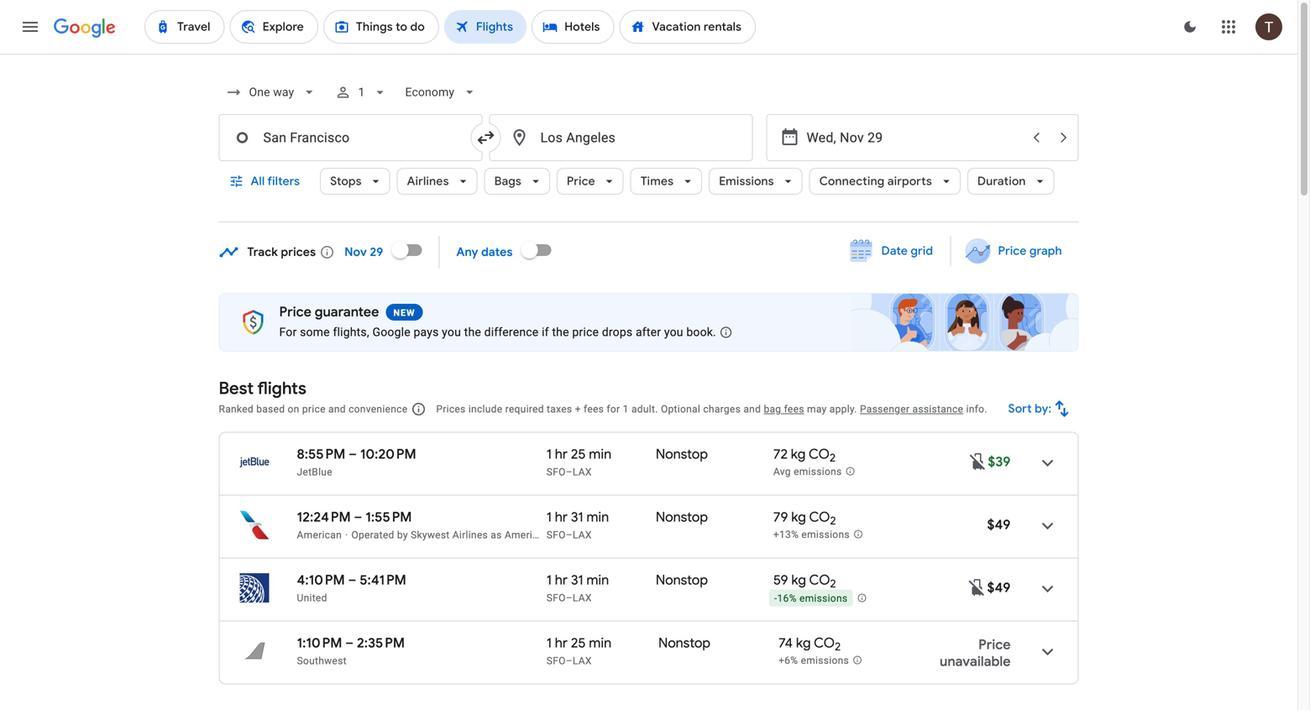 Task type: vqa. For each thing, say whether or not it's contained in the screenshot.
bag
yes



Task type: describe. For each thing, give the bounding box(es) containing it.
ranked
[[219, 404, 254, 415]]

nov
[[345, 245, 367, 260]]

date grid button
[[838, 236, 947, 266]]

price for price
[[567, 174, 595, 189]]

change appearance image
[[1170, 7, 1210, 47]]

flight details. leaves san francisco international airport at 12:24 pm on wednesday, november 29 and arrives at los angeles international airport at 1:55 pm on wednesday, november 29. image
[[1028, 506, 1068, 546]]

this price for this flight doesn't include overhead bin access. if you need a carry-on bag, use the bags filter to update prices. image for $49
[[967, 578, 987, 598]]

1 you from the left
[[442, 325, 461, 339]]

sfo for 2:35 pm
[[547, 656, 566, 667]]

Departure time: 12:24 PM. text field
[[297, 509, 351, 526]]

1:10 pm
[[297, 635, 342, 652]]

required
[[505, 404, 544, 415]]

25 for 2:35 pm
[[571, 635, 586, 652]]

times button
[[631, 161, 702, 202]]

kg for 79
[[791, 509, 806, 526]]

4:10 pm
[[297, 572, 345, 589]]

Arrival time: 2:35 PM. text field
[[357, 635, 405, 652]]

lax for 2:35 pm
[[573, 656, 592, 667]]

for
[[279, 325, 297, 339]]

31 for 1:55 pm
[[571, 509, 583, 526]]

72 kg co 2
[[773, 446, 836, 465]]

-
[[774, 593, 777, 605]]

may
[[807, 404, 827, 415]]

this price for this flight doesn't include overhead bin access. if you need a carry-on bag, use the bags filter to update prices. image for $39
[[968, 452, 988, 472]]

stops button
[[320, 161, 390, 202]]

2 hr from the top
[[555, 509, 568, 526]]

74 kg co 2
[[779, 635, 841, 654]]

guarantee
[[315, 304, 379, 321]]

total duration 1 hr 31 min. element for 79
[[547, 509, 656, 529]]

on
[[288, 404, 300, 415]]

by:
[[1035, 401, 1052, 417]]

2 the from the left
[[552, 325, 569, 339]]

12:24 pm – 1:55 pm
[[297, 509, 412, 526]]

connecting airports
[[819, 174, 932, 189]]

book.
[[686, 325, 716, 339]]

track prices
[[247, 245, 316, 260]]

2 american from the left
[[505, 530, 550, 541]]

best
[[219, 378, 254, 399]]

2 and from the left
[[744, 404, 761, 415]]

hr for 2:35 pm
[[555, 635, 568, 652]]

nonstop flight. element for 74
[[658, 635, 711, 655]]

leaves san francisco international airport at 4:10 pm on wednesday, november 29 and arrives at los angeles international airport at 5:41 pm on wednesday, november 29. element
[[297, 572, 406, 589]]

airlines inside best flights main content
[[453, 530, 488, 541]]

+13%
[[773, 529, 799, 541]]

emissions
[[719, 174, 774, 189]]

flight details. leaves san francisco international airport at 4:10 pm on wednesday, november 29 and arrives at los angeles international airport at 5:41 pm on wednesday, november 29. image
[[1028, 569, 1068, 609]]

-16% emissions
[[774, 593, 848, 605]]

any
[[456, 245, 478, 260]]

duration button
[[967, 161, 1055, 202]]

Arrival time: 10:20 PM. text field
[[360, 446, 416, 463]]

ranked based on price and convenience
[[219, 404, 408, 415]]

swap origin and destination. image
[[476, 128, 496, 148]]

1 for 2:35 pm
[[547, 635, 552, 652]]

new
[[393, 308, 415, 318]]

+6%
[[779, 655, 798, 667]]

min for 2:35 pm
[[589, 635, 612, 652]]

nonstop flight. element for 79
[[656, 509, 708, 529]]

8:55 pm – 10:20 pm jetblue
[[297, 446, 416, 478]]

10:20 pm
[[360, 446, 416, 463]]

25 for 10:20 pm
[[571, 446, 586, 463]]

bags button
[[484, 161, 550, 202]]

co for 74
[[814, 635, 835, 652]]

by
[[397, 530, 408, 541]]

nonstop flight. element for 72
[[656, 446, 708, 466]]

if
[[542, 325, 549, 339]]

2 for 59
[[830, 577, 836, 591]]

for some flights, google pays you the difference if the price drops after you book.
[[279, 325, 716, 339]]

2:35 pm
[[357, 635, 405, 652]]

optional
[[661, 404, 701, 415]]

nonstop flight. element for 59
[[656, 572, 708, 592]]

unavailable
[[940, 653, 1011, 671]]

prices include required taxes + fees for 1 adult. optional charges and bag fees may apply. passenger assistance
[[436, 404, 964, 415]]

16%
[[777, 593, 797, 605]]

1 the from the left
[[464, 325, 481, 339]]

loading results progress bar
[[0, 54, 1298, 57]]

grid
[[911, 244, 933, 259]]

price guarantee
[[279, 304, 379, 321]]

dates
[[481, 245, 513, 260]]

jetblue
[[297, 467, 332, 478]]

kg for 59
[[791, 572, 806, 589]]

29
[[370, 245, 383, 260]]

avg
[[773, 466, 791, 478]]

New feature text field
[[386, 304, 423, 321]]

31 for 5:41 pm
[[571, 572, 583, 589]]

price graph button
[[954, 236, 1075, 266]]

charges
[[703, 404, 741, 415]]

date grid
[[882, 244, 933, 259]]

airlines button
[[397, 161, 478, 202]]

best flights
[[219, 378, 306, 399]]

Departure text field
[[807, 115, 1022, 160]]

1 hr 31 min sfo – lax for 1:55 pm
[[547, 509, 609, 541]]

5:41 pm
[[360, 572, 406, 589]]

1 and from the left
[[328, 404, 346, 415]]

emissions down 59 kg co 2
[[799, 593, 848, 605]]

2 for 74
[[835, 640, 841, 654]]

sort
[[1008, 401, 1032, 417]]

assistance
[[913, 404, 964, 415]]

any dates
[[456, 245, 513, 260]]

price for price unavailable
[[979, 637, 1011, 654]]

1:55 pm
[[366, 509, 412, 526]]

emissions button
[[709, 161, 803, 202]]

passenger
[[860, 404, 910, 415]]

bag fees button
[[764, 404, 804, 415]]

track
[[247, 245, 278, 260]]

2 you from the left
[[664, 325, 683, 339]]

price graph
[[998, 244, 1062, 259]]

– inside 4:10 pm – 5:41 pm united
[[348, 572, 356, 589]]

sfo for 5:41 pm
[[547, 593, 566, 604]]

1 button
[[328, 72, 395, 113]]

eagle
[[552, 530, 578, 541]]

learn more about ranking image
[[411, 402, 426, 417]]

kg for 74
[[796, 635, 811, 652]]

sfo for 10:20 pm
[[547, 467, 566, 478]]

learn more about tracked prices image
[[319, 245, 335, 260]]

total duration 1 hr 25 min. element for 72
[[547, 446, 656, 466]]

72
[[773, 446, 788, 463]]

nonstop for 72
[[656, 446, 708, 463]]

+6% emissions
[[779, 655, 849, 667]]

southwest
[[297, 656, 347, 667]]

taxes
[[547, 404, 572, 415]]



Task type: locate. For each thing, give the bounding box(es) containing it.
lax for 10:20 pm
[[573, 467, 592, 478]]

– inside the 1:10 pm – 2:35 pm southwest
[[345, 635, 354, 652]]

0 horizontal spatial the
[[464, 325, 481, 339]]

1 horizontal spatial price
[[572, 325, 599, 339]]

price for price guarantee
[[279, 304, 311, 321]]

kg right 59 on the right bottom
[[791, 572, 806, 589]]

1:10 pm – 2:35 pm southwest
[[297, 635, 405, 667]]

None search field
[[219, 72, 1079, 223]]

connecting
[[819, 174, 885, 189]]

Departure time: 4:10 PM. text field
[[297, 572, 345, 589]]

airports
[[888, 174, 932, 189]]

you
[[442, 325, 461, 339], [664, 325, 683, 339]]

bags
[[494, 174, 521, 189]]

None text field
[[489, 114, 753, 161]]

flight details. leaves san francisco international airport at 1:10 pm on wednesday, november 29 and arrives at los angeles international airport at 2:35 pm on wednesday, november 29. image
[[1028, 632, 1068, 672]]

total duration 1 hr 31 min. element
[[547, 509, 656, 529], [547, 572, 656, 592]]

graph
[[1029, 244, 1062, 259]]

2 for 72
[[830, 451, 836, 465]]

1 vertical spatial 1 hr 31 min sfo – lax
[[547, 572, 609, 604]]

74
[[779, 635, 793, 652]]

1 lax from the top
[[573, 467, 592, 478]]

include
[[468, 404, 503, 415]]

hr
[[555, 446, 568, 463], [555, 509, 568, 526], [555, 572, 568, 589], [555, 635, 568, 652]]

4:10 pm – 5:41 pm united
[[297, 572, 406, 604]]

emissions down 72 kg co 2
[[794, 466, 842, 478]]

kg for 72
[[791, 446, 806, 463]]

3 hr from the top
[[555, 572, 568, 589]]

adult.
[[632, 404, 658, 415]]

this price for this flight doesn't include overhead bin access. if you need a carry-on bag, use the bags filter to update prices. image up price unavailable
[[967, 578, 987, 598]]

price for price graph
[[998, 244, 1026, 259]]

0 horizontal spatial fees
[[584, 404, 604, 415]]

0 vertical spatial 1 hr 31 min sfo – lax
[[547, 509, 609, 541]]

1
[[358, 85, 365, 99], [623, 404, 629, 415], [547, 446, 552, 463], [547, 509, 552, 526], [547, 572, 552, 589], [547, 635, 552, 652]]

leaves san francisco international airport at 8:55 pm on wednesday, november 29 and arrives at los angeles international airport at 10:20 pm on wednesday, november 29. element
[[297, 446, 416, 463]]

1 25 from the top
[[571, 446, 586, 463]]

airlines right stops popup button
[[407, 174, 449, 189]]

the right if
[[552, 325, 569, 339]]

0 horizontal spatial price
[[302, 404, 326, 415]]

1 total duration 1 hr 25 min. element from the top
[[547, 446, 656, 466]]

kg inside 59 kg co 2
[[791, 572, 806, 589]]

co up avg emissions
[[809, 446, 830, 463]]

flight details. leaves san francisco international airport at 8:55 pm on wednesday, november 29 and arrives at los angeles international airport at 10:20 pm on wednesday, november 29. image
[[1028, 443, 1068, 483]]

1 hr 31 min sfo – lax down eagle
[[547, 572, 609, 604]]

Departure time: 8:55 PM. text field
[[297, 446, 345, 463]]

flights
[[257, 378, 306, 399]]

1 sfo from the top
[[547, 467, 566, 478]]

0 vertical spatial airlines
[[407, 174, 449, 189]]

all
[[251, 174, 265, 189]]

1 horizontal spatial the
[[552, 325, 569, 339]]

emissions for 72
[[794, 466, 842, 478]]

+13% emissions
[[773, 529, 850, 541]]

leaves san francisco international airport at 12:24 pm on wednesday, november 29 and arrives at los angeles international airport at 1:55 pm on wednesday, november 29. element
[[297, 509, 412, 526]]

1 hr 25 min sfo – lax for 10:20 pm
[[547, 446, 612, 478]]

0 vertical spatial 25
[[571, 446, 586, 463]]

79 kg co 2
[[773, 509, 836, 528]]

3 lax from the top
[[573, 593, 592, 604]]

sort by:
[[1008, 401, 1052, 417]]

american right as
[[505, 530, 550, 541]]

price left flight details. leaves san francisco international airport at 1:10 pm on wednesday, november 29 and arrives at los angeles international airport at 2:35 pm on wednesday, november 29. image
[[979, 637, 1011, 654]]

1 vertical spatial 1 hr 25 min sfo – lax
[[547, 635, 612, 667]]

duration
[[977, 174, 1026, 189]]

1 total duration 1 hr 31 min. element from the top
[[547, 509, 656, 529]]

1 1 hr 25 min sfo – lax from the top
[[547, 446, 612, 478]]

1 vertical spatial 31
[[571, 572, 583, 589]]

co inside 72 kg co 2
[[809, 446, 830, 463]]

None field
[[219, 77, 324, 108], [398, 77, 485, 108], [219, 77, 324, 108], [398, 77, 485, 108]]

kg right 74
[[796, 635, 811, 652]]

1 for 10:20 pm
[[547, 446, 552, 463]]

1 hr 25 min sfo – lax for 2:35 pm
[[547, 635, 612, 667]]

emissions for 74
[[801, 655, 849, 667]]

min for 10:20 pm
[[589, 446, 612, 463]]

co inside 74 kg co 2
[[814, 635, 835, 652]]

emissions down the 79 kg co 2
[[802, 529, 850, 541]]

price
[[567, 174, 595, 189], [998, 244, 1026, 259], [279, 304, 311, 321], [979, 637, 1011, 654]]

some
[[300, 325, 330, 339]]

1 for 1:55 pm
[[547, 509, 552, 526]]

0 vertical spatial 1 hr 25 min sfo – lax
[[547, 446, 612, 478]]

co up +6% emissions at right
[[814, 635, 835, 652]]

airlines inside popup button
[[407, 174, 449, 189]]

kg right 79
[[791, 509, 806, 526]]

for
[[607, 404, 620, 415]]

$49 left flight details. leaves san francisco international airport at 4:10 pm on wednesday, november 29 and arrives at los angeles international airport at 5:41 pm on wednesday, november 29. 'image'
[[987, 580, 1011, 597]]

2 up +6% emissions at right
[[835, 640, 841, 654]]

fees right "bag"
[[784, 404, 804, 415]]

4 lax from the top
[[573, 656, 592, 667]]

nonstop
[[656, 446, 708, 463], [656, 509, 708, 526], [656, 572, 708, 589], [658, 635, 711, 652]]

1 vertical spatial airlines
[[453, 530, 488, 541]]

2 inside 72 kg co 2
[[830, 451, 836, 465]]

2 1 hr 25 min sfo – lax from the top
[[547, 635, 612, 667]]

49 US dollars text field
[[987, 517, 1011, 534]]

united
[[297, 593, 327, 604]]

31 down eagle
[[571, 572, 583, 589]]

fees right +
[[584, 404, 604, 415]]

price left graph
[[998, 244, 1026, 259]]

$49 for 49 us dollars text box
[[987, 580, 1011, 597]]

total duration 1 hr 25 min. element
[[547, 446, 656, 466], [547, 635, 658, 655]]

$49
[[987, 517, 1011, 534], [987, 580, 1011, 597]]

the
[[464, 325, 481, 339], [552, 325, 569, 339]]

49 US dollars text field
[[987, 580, 1011, 597]]

nonstop for 79
[[656, 509, 708, 526]]

1 horizontal spatial american
[[505, 530, 550, 541]]

price
[[572, 325, 599, 339], [302, 404, 326, 415]]

kg inside 72 kg co 2
[[791, 446, 806, 463]]

2 fees from the left
[[784, 404, 804, 415]]

1 horizontal spatial and
[[744, 404, 761, 415]]

and
[[328, 404, 346, 415], [744, 404, 761, 415]]

1 horizontal spatial airlines
[[453, 530, 488, 541]]

2 25 from the top
[[571, 635, 586, 652]]

difference
[[484, 325, 539, 339]]

2 inside 74 kg co 2
[[835, 640, 841, 654]]

1 horizontal spatial fees
[[784, 404, 804, 415]]

emissions for 79
[[802, 529, 850, 541]]

none search field containing all filters
[[219, 72, 1079, 223]]

1 vertical spatial 25
[[571, 635, 586, 652]]

1 inside 1 'popup button'
[[358, 85, 365, 99]]

0 horizontal spatial you
[[442, 325, 461, 339]]

0 vertical spatial $49
[[987, 517, 1011, 534]]

1 fees from the left
[[584, 404, 604, 415]]

and left convenience on the left of the page
[[328, 404, 346, 415]]

filters
[[267, 174, 300, 189]]

price up for
[[279, 304, 311, 321]]

4 hr from the top
[[555, 635, 568, 652]]

– inside 8:55 pm – 10:20 pm jetblue
[[349, 446, 357, 463]]

price inside popup button
[[567, 174, 595, 189]]

4 sfo from the top
[[547, 656, 566, 667]]

prices
[[436, 404, 466, 415]]

2 1 hr 31 min sfo – lax from the top
[[547, 572, 609, 604]]

co for 79
[[809, 509, 830, 526]]

drops
[[602, 325, 633, 339]]

all filters button
[[219, 161, 313, 202]]

price button
[[557, 161, 624, 202]]

total duration 1 hr 25 min. element for 74
[[547, 635, 658, 655]]

None text field
[[219, 114, 483, 161]]

1 vertical spatial total duration 1 hr 25 min. element
[[547, 635, 658, 655]]

1 vertical spatial this price for this flight doesn't include overhead bin access. if you need a carry-on bag, use the bags filter to update prices. image
[[967, 578, 987, 598]]

2 lax from the top
[[573, 530, 592, 541]]

you right pays
[[442, 325, 461, 339]]

1 31 from the top
[[571, 509, 583, 526]]

price unavailable
[[940, 637, 1011, 671]]

nonstop for 59
[[656, 572, 708, 589]]

0 vertical spatial price
[[572, 325, 599, 339]]

all filters
[[251, 174, 300, 189]]

leaves san francisco international airport at 1:10 pm on wednesday, november 29 and arrives at los angeles international airport at 2:35 pm on wednesday, november 29. element
[[297, 635, 405, 652]]

apply.
[[830, 404, 857, 415]]

airlines
[[407, 174, 449, 189], [453, 530, 488, 541]]

price inside button
[[998, 244, 1026, 259]]

$49 left flight details. leaves san francisco international airport at 12:24 pm on wednesday, november 29 and arrives at los angeles international airport at 1:55 pm on wednesday, november 29. image
[[987, 517, 1011, 534]]

co for 59
[[809, 572, 830, 589]]

1 hr 31 min sfo – lax
[[547, 509, 609, 541], [547, 572, 609, 604]]

2 total duration 1 hr 25 min. element from the top
[[547, 635, 658, 655]]

nonstop for 74
[[658, 635, 711, 652]]

connecting airports button
[[809, 161, 961, 202]]

1 vertical spatial total duration 1 hr 31 min. element
[[547, 572, 656, 592]]

airlines left as
[[453, 530, 488, 541]]

0 vertical spatial this price for this flight doesn't include overhead bin access. if you need a carry-on bag, use the bags filter to update prices. image
[[968, 452, 988, 472]]

Arrival time: 1:55 PM. text field
[[366, 509, 412, 526]]

79
[[773, 509, 788, 526]]

total duration 1 hr 31 min. element up eagle
[[547, 509, 656, 529]]

1 1 hr 31 min sfo – lax from the top
[[547, 509, 609, 541]]

find the best price region
[[219, 230, 1079, 280]]

co up -16% emissions
[[809, 572, 830, 589]]

this price for this flight doesn't include overhead bin access. if you need a carry-on bag, use the bags filter to update prices. image
[[968, 452, 988, 472], [967, 578, 987, 598]]

flights,
[[333, 325, 369, 339]]

emissions
[[794, 466, 842, 478], [802, 529, 850, 541], [799, 593, 848, 605], [801, 655, 849, 667]]

2 $49 from the top
[[987, 580, 1011, 597]]

1 horizontal spatial you
[[664, 325, 683, 339]]

stops
[[330, 174, 362, 189]]

date
[[882, 244, 908, 259]]

avg emissions
[[773, 466, 842, 478]]

2 31 from the top
[[571, 572, 583, 589]]

31 up eagle
[[571, 509, 583, 526]]

learn more about price guarantee image
[[706, 312, 746, 353]]

price right bags popup button
[[567, 174, 595, 189]]

main menu image
[[20, 17, 40, 37]]

2 up the "+13% emissions"
[[830, 514, 836, 528]]

price inside price unavailable
[[979, 637, 1011, 654]]

0 vertical spatial total duration 1 hr 31 min. element
[[547, 509, 656, 529]]

lax for 5:41 pm
[[573, 593, 592, 604]]

you right after at top
[[664, 325, 683, 339]]

0 vertical spatial total duration 1 hr 25 min. element
[[547, 446, 656, 466]]

emissions down 74 kg co 2
[[801, 655, 849, 667]]

passenger assistance button
[[860, 404, 964, 415]]

fees
[[584, 404, 604, 415], [784, 404, 804, 415]]

1 vertical spatial price
[[302, 404, 326, 415]]

co inside the 79 kg co 2
[[809, 509, 830, 526]]

kg inside 74 kg co 2
[[796, 635, 811, 652]]

Arrival time: 5:41 PM. text field
[[360, 572, 406, 589]]

2 for 79
[[830, 514, 836, 528]]

1 vertical spatial $49
[[987, 580, 1011, 597]]

based
[[256, 404, 285, 415]]

0 vertical spatial 31
[[571, 509, 583, 526]]

2 inside the 79 kg co 2
[[830, 514, 836, 528]]

and left "bag"
[[744, 404, 761, 415]]

0 horizontal spatial and
[[328, 404, 346, 415]]

price left "drops" at the left
[[572, 325, 599, 339]]

1 hr 25 min sfo – lax
[[547, 446, 612, 478], [547, 635, 612, 667]]

nonstop flight. element
[[656, 446, 708, 466], [656, 509, 708, 529], [656, 572, 708, 592], [658, 635, 711, 655]]

american
[[297, 530, 342, 541], [505, 530, 550, 541]]

$49 for 49 us dollars text field
[[987, 517, 1011, 534]]

american down 12:24 pm
[[297, 530, 342, 541]]

bag
[[764, 404, 781, 415]]

1 $49 from the top
[[987, 517, 1011, 534]]

min
[[589, 446, 612, 463], [586, 509, 609, 526], [586, 572, 609, 589], [589, 635, 612, 652]]

1 hr 31 min sfo – lax right as
[[547, 509, 609, 541]]

2 sfo from the top
[[547, 530, 566, 541]]

sfo
[[547, 467, 566, 478], [547, 530, 566, 541], [547, 593, 566, 604], [547, 656, 566, 667]]

prices
[[281, 245, 316, 260]]

2 inside 59 kg co 2
[[830, 577, 836, 591]]

sort by: button
[[1002, 389, 1079, 429]]

total duration 1 hr 31 min. element down eagle
[[547, 572, 656, 592]]

the left 'difference'
[[464, 325, 481, 339]]

nov 29
[[345, 245, 383, 260]]

google
[[372, 325, 411, 339]]

1 hr from the top
[[555, 446, 568, 463]]

total duration 1 hr 31 min. element for 59
[[547, 572, 656, 592]]

co up the "+13% emissions"
[[809, 509, 830, 526]]

0 horizontal spatial airlines
[[407, 174, 449, 189]]

59 kg co 2
[[773, 572, 836, 591]]

co inside 59 kg co 2
[[809, 572, 830, 589]]

pays
[[414, 325, 439, 339]]

3 sfo from the top
[[547, 593, 566, 604]]

Departure time: 1:10 PM. text field
[[297, 635, 342, 652]]

1 for 5:41 pm
[[547, 572, 552, 589]]

operated
[[351, 530, 394, 541]]

kg
[[791, 446, 806, 463], [791, 509, 806, 526], [791, 572, 806, 589], [796, 635, 811, 652]]

$39
[[988, 454, 1011, 471]]

59
[[773, 572, 788, 589]]

2 up -16% emissions
[[830, 577, 836, 591]]

price right the on
[[302, 404, 326, 415]]

39 US dollars text field
[[988, 454, 1011, 471]]

2 up avg emissions
[[830, 451, 836, 465]]

min for 5:41 pm
[[586, 572, 609, 589]]

0 horizontal spatial american
[[297, 530, 342, 541]]

best flights main content
[[219, 230, 1079, 711]]

convenience
[[349, 404, 408, 415]]

kg right 72
[[791, 446, 806, 463]]

hr for 5:41 pm
[[555, 572, 568, 589]]

after
[[636, 325, 661, 339]]

kg inside the 79 kg co 2
[[791, 509, 806, 526]]

+
[[575, 404, 581, 415]]

2 total duration 1 hr 31 min. element from the top
[[547, 572, 656, 592]]

hr for 10:20 pm
[[555, 446, 568, 463]]

1 american from the left
[[297, 530, 342, 541]]

lax
[[573, 467, 592, 478], [573, 530, 592, 541], [573, 593, 592, 604], [573, 656, 592, 667]]

co for 72
[[809, 446, 830, 463]]

2
[[830, 451, 836, 465], [830, 514, 836, 528], [830, 577, 836, 591], [835, 640, 841, 654]]

1 hr 31 min sfo – lax for 5:41 pm
[[547, 572, 609, 604]]

this price for this flight doesn't include overhead bin access. if you need a carry-on bag, use the bags filter to update prices. image up 49 us dollars text field
[[968, 452, 988, 472]]



